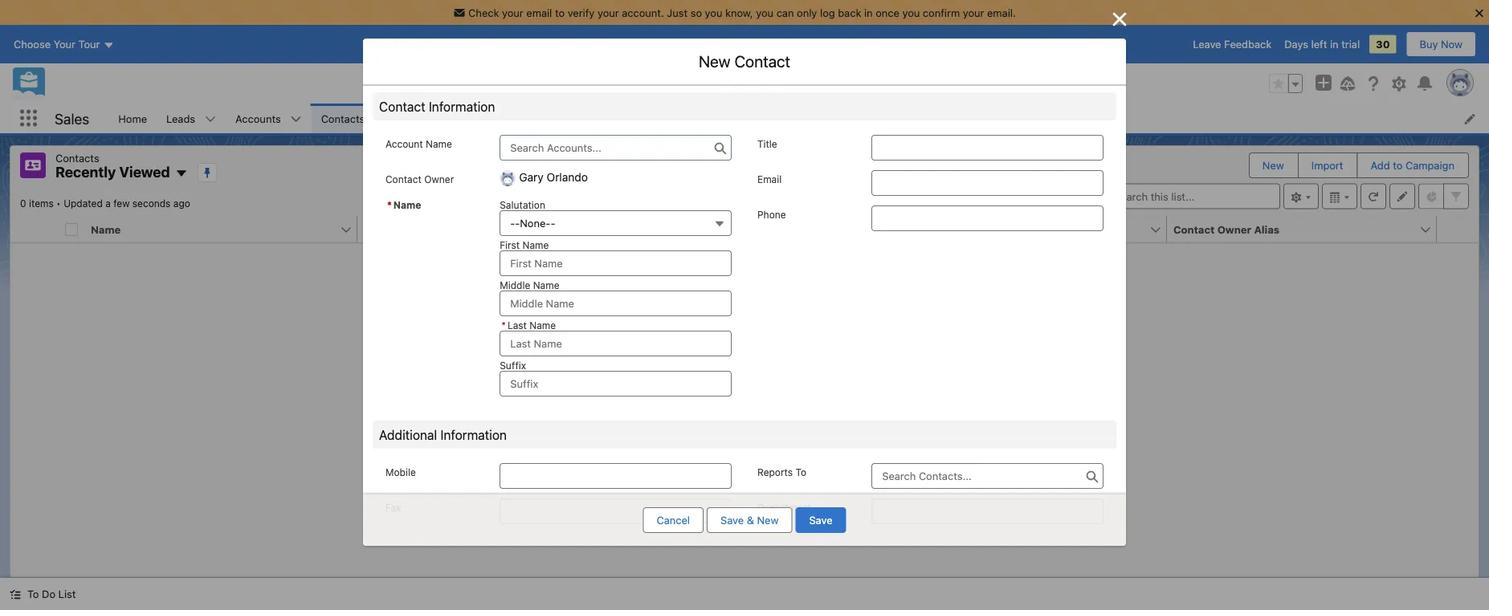 Task type: locate. For each thing, give the bounding box(es) containing it.
contact owner alias button
[[1167, 217, 1420, 242]]

new
[[699, 52, 731, 71], [1263, 159, 1285, 172], [757, 515, 779, 527]]

reports up save & new
[[758, 467, 793, 478]]

1 horizontal spatial email
[[904, 223, 932, 235]]

•
[[56, 198, 61, 209]]

1 vertical spatial information
[[441, 427, 507, 443]]

name for *
[[394, 199, 421, 211]]

0 items • updated a few seconds ago
[[20, 198, 190, 209]]

0 horizontal spatial your
[[502, 6, 524, 19]]

1 horizontal spatial your
[[598, 6, 619, 19]]

name element
[[84, 217, 367, 243]]

new right the &
[[757, 515, 779, 527]]

0 horizontal spatial save
[[721, 515, 744, 527]]

1 horizontal spatial in
[[1331, 38, 1339, 50]]

buy now button
[[1407, 31, 1477, 57]]

1 - from the left
[[510, 217, 515, 229]]

reports up title
[[761, 112, 799, 125]]

verify
[[568, 6, 595, 19]]

now
[[1441, 38, 1463, 50]]

0 vertical spatial information
[[429, 99, 495, 114]]

to right add on the right top of the page
[[1393, 159, 1403, 172]]

you haven't viewed any contacts recently.
[[642, 383, 847, 395]]

* left last
[[502, 320, 506, 331]]

seconds
[[132, 198, 171, 209]]

account name
[[386, 138, 452, 149]]

haven't
[[663, 383, 699, 395]]

* for * last name
[[502, 320, 506, 331]]

Search Recently Viewed list view. search field
[[1088, 184, 1281, 209]]

name right last
[[530, 320, 556, 331]]

forecasts
[[596, 112, 643, 125]]

1 vertical spatial to
[[27, 589, 39, 601]]

phone up "first name" text field
[[634, 223, 667, 235]]

ago
[[173, 198, 190, 209]]

information up account name
[[429, 99, 495, 114]]

0 horizontal spatial new
[[699, 52, 731, 71]]

once
[[876, 6, 900, 19]]

leads link
[[157, 104, 205, 133]]

accounts link
[[226, 104, 291, 133]]

0 vertical spatial phone
[[758, 209, 786, 220]]

Title text field
[[872, 135, 1104, 161]]

your left "email"
[[502, 6, 524, 19]]

your right verify
[[598, 6, 619, 19]]

0 horizontal spatial phone
[[634, 223, 667, 235]]

save left the &
[[721, 515, 744, 527]]

contacts down the sales
[[55, 152, 99, 164]]

action image
[[1437, 217, 1479, 242]]

3 - from the left
[[551, 217, 556, 229]]

owner for contact owner
[[424, 174, 454, 185]]

contact up account
[[379, 99, 426, 114]]

suffix
[[500, 360, 526, 371]]

account
[[386, 138, 423, 149]]

0 vertical spatial reports
[[761, 112, 799, 125]]

0 horizontal spatial owner
[[424, 174, 454, 185]]

1 vertical spatial new
[[1263, 159, 1285, 172]]

inverse image
[[1110, 10, 1130, 29]]

0 vertical spatial *
[[387, 199, 392, 211]]

sales
[[55, 110, 89, 127]]

1 vertical spatial *
[[502, 320, 506, 331]]

item number image
[[10, 217, 59, 242]]

1 horizontal spatial new
[[757, 515, 779, 527]]

you left can
[[756, 6, 774, 19]]

to
[[555, 6, 565, 19], [1393, 159, 1403, 172]]

Reports To text field
[[872, 464, 1104, 489]]

search...
[[591, 78, 634, 90]]

your left email.
[[963, 6, 985, 19]]

group
[[1269, 74, 1303, 93]]

1 vertical spatial email
[[904, 223, 932, 235]]

0 vertical spatial email
[[758, 174, 782, 185]]

viewed
[[119, 164, 170, 181]]

reports for reports to
[[758, 467, 793, 478]]

accounts
[[235, 112, 281, 125]]

dashboards
[[663, 112, 721, 125]]

owner left alias
[[1218, 223, 1252, 235]]

you
[[705, 6, 723, 19], [756, 6, 774, 19], [903, 6, 920, 19]]

1 vertical spatial in
[[1331, 38, 1339, 50]]

name for middle
[[533, 280, 560, 291]]

to left do at the bottom of the page
[[27, 589, 39, 601]]

new up search... button
[[699, 52, 731, 71]]

1 vertical spatial to
[[1393, 159, 1403, 172]]

1 horizontal spatial to
[[1393, 159, 1403, 172]]

0 horizontal spatial to
[[27, 589, 39, 601]]

1 your from the left
[[502, 6, 524, 19]]

title
[[758, 138, 778, 149]]

0 vertical spatial owner
[[424, 174, 454, 185]]

contact
[[735, 52, 791, 71], [379, 99, 426, 114], [386, 174, 422, 185], [1174, 223, 1215, 235]]

0 horizontal spatial *
[[387, 199, 392, 211]]

2 horizontal spatial new
[[1263, 159, 1285, 172]]

name down none-
[[523, 239, 549, 251]]

list
[[58, 589, 76, 601]]

text default image
[[10, 589, 21, 601]]

2 horizontal spatial your
[[963, 6, 985, 19]]

cell
[[59, 217, 84, 243]]

save & new button
[[707, 508, 793, 534]]

quotes list item
[[830, 104, 905, 133]]

information right additional
[[441, 427, 507, 443]]

1 horizontal spatial owner
[[1218, 223, 1252, 235]]

save & new
[[721, 515, 779, 527]]

1 vertical spatial owner
[[1218, 223, 1252, 235]]

name down the 0 items • updated a few seconds ago on the left top
[[91, 223, 121, 235]]

days left in trial
[[1285, 38, 1360, 50]]

reports
[[761, 112, 799, 125], [758, 467, 793, 478]]

1 save from the left
[[721, 515, 744, 527]]

home
[[118, 112, 147, 125]]

opportunities link
[[396, 104, 482, 133]]

save button
[[796, 508, 846, 534]]

you right the 'once'
[[903, 6, 920, 19]]

information
[[429, 99, 495, 114], [441, 427, 507, 443]]

name
[[426, 138, 452, 149], [394, 199, 421, 211], [91, 223, 121, 235], [523, 239, 549, 251], [533, 280, 560, 291], [530, 320, 556, 331]]

phone
[[758, 209, 786, 220], [634, 223, 667, 235]]

salutation --none--
[[500, 199, 556, 229]]

contact down search recently viewed list view. search box
[[1174, 223, 1215, 235]]

1 horizontal spatial you
[[756, 6, 774, 19]]

to right "email"
[[555, 6, 565, 19]]

1 vertical spatial phone
[[634, 223, 667, 235]]

0 vertical spatial to
[[796, 467, 807, 478]]

Middle Name text field
[[500, 291, 732, 317]]

contact information
[[379, 99, 495, 114]]

1 horizontal spatial contacts
[[321, 112, 365, 125]]

any
[[739, 383, 756, 395]]

contacts right the accounts list item
[[321, 112, 365, 125]]

3 you from the left
[[903, 6, 920, 19]]

contact up search... button
[[735, 52, 791, 71]]

viewed
[[702, 383, 736, 395]]

first
[[500, 239, 520, 251]]

to
[[796, 467, 807, 478], [27, 589, 39, 601]]

new up list view controls image in the right top of the page
[[1263, 159, 1285, 172]]

0 horizontal spatial you
[[705, 6, 723, 19]]

only
[[797, 6, 817, 19]]

email
[[527, 6, 552, 19]]

to inside button
[[1393, 159, 1403, 172]]

few
[[113, 198, 130, 209]]

0 vertical spatial contacts
[[321, 112, 365, 125]]

opportunities list item
[[396, 104, 502, 133]]

None text field
[[500, 499, 732, 525]]

new inside recently viewed|contacts|list view element
[[1263, 159, 1285, 172]]

name right middle
[[533, 280, 560, 291]]

0 vertical spatial in
[[865, 6, 873, 19]]

in right back
[[865, 6, 873, 19]]

contact owner
[[386, 174, 454, 185]]

contacts right any
[[759, 383, 803, 395]]

reports for reports
[[761, 112, 799, 125]]

reports inside list item
[[761, 112, 799, 125]]

0 horizontal spatial contacts
[[55, 152, 99, 164]]

0 vertical spatial to
[[555, 6, 565, 19]]

campaign
[[1406, 159, 1455, 172]]

1 horizontal spatial *
[[502, 320, 506, 331]]

1 horizontal spatial save
[[809, 515, 833, 527]]

new for new
[[1263, 159, 1285, 172]]

Phone text field
[[872, 206, 1104, 231]]

name for first
[[523, 239, 549, 251]]

recently.
[[806, 383, 847, 395]]

contact owner alias
[[1174, 223, 1280, 235]]

* down contact owner
[[387, 199, 392, 211]]

2 save from the left
[[809, 515, 833, 527]]

additional information
[[379, 427, 507, 443]]

None text field
[[872, 499, 1104, 525]]

to up save button
[[796, 467, 807, 478]]

contacts
[[321, 112, 365, 125], [55, 152, 99, 164], [759, 383, 803, 395]]

in right left
[[1331, 38, 1339, 50]]

opportunities
[[405, 112, 472, 125]]

leave feedback link
[[1193, 38, 1272, 50]]

2 horizontal spatial contacts
[[759, 383, 803, 395]]

none-
[[520, 217, 551, 229]]

reports to
[[758, 467, 807, 478]]

trial
[[1342, 38, 1360, 50]]

know,
[[726, 6, 753, 19]]

1 horizontal spatial to
[[796, 467, 807, 478]]

0 vertical spatial new
[[699, 52, 731, 71]]

phone down title
[[758, 209, 786, 220]]

import button
[[1299, 153, 1357, 178]]

check your email to verify your account. just so you know, you can only log back in once you confirm your email.
[[469, 6, 1016, 19]]

email.
[[988, 6, 1016, 19]]

list
[[109, 104, 1490, 133]]

so
[[691, 6, 702, 19]]

owner
[[424, 174, 454, 185], [1218, 223, 1252, 235]]

None search field
[[1088, 184, 1281, 209]]

save right the &
[[809, 515, 833, 527]]

owner down account name
[[424, 174, 454, 185]]

contact up * name
[[386, 174, 422, 185]]

* name
[[387, 199, 421, 211]]

name down contact owner
[[394, 199, 421, 211]]

owner inside contact owner alias button
[[1218, 223, 1252, 235]]

name down opportunities
[[426, 138, 452, 149]]

1 vertical spatial reports
[[758, 467, 793, 478]]

name for account
[[426, 138, 452, 149]]

0 horizontal spatial in
[[865, 6, 873, 19]]

contacts link
[[311, 104, 375, 133]]

you right so
[[705, 6, 723, 19]]

contact inside button
[[1174, 223, 1215, 235]]

2 horizontal spatial you
[[903, 6, 920, 19]]

2 vertical spatial contacts
[[759, 383, 803, 395]]

import
[[1312, 159, 1344, 172]]

information for additional information
[[441, 427, 507, 443]]

phone inside button
[[634, 223, 667, 235]]



Task type: describe. For each thing, give the bounding box(es) containing it.
add to campaign
[[1371, 159, 1455, 172]]

just
[[667, 6, 688, 19]]

buy
[[1420, 38, 1439, 50]]

cancel
[[657, 515, 690, 527]]

dashboards link
[[653, 104, 731, 133]]

contacts list item
[[311, 104, 396, 133]]

recently
[[55, 164, 116, 181]]

contact owner alias element
[[1167, 217, 1447, 243]]

contact for contact owner
[[386, 174, 422, 185]]

owner for contact owner alias
[[1218, 223, 1252, 235]]

can
[[777, 6, 794, 19]]

3 your from the left
[[963, 6, 985, 19]]

new for new contact
[[699, 52, 731, 71]]

quotes
[[839, 112, 875, 125]]

account name element
[[358, 217, 637, 243]]

* last name
[[502, 320, 556, 331]]

to do list button
[[0, 578, 85, 611]]

information for contact information
[[429, 99, 495, 114]]

save for save
[[809, 515, 833, 527]]

email inside button
[[904, 223, 932, 235]]

leads list item
[[157, 104, 226, 133]]

last
[[508, 320, 527, 331]]

list view controls image
[[1284, 184, 1319, 209]]

mobile
[[386, 467, 416, 478]]

do
[[42, 589, 55, 601]]

Account Name text field
[[500, 135, 732, 161]]

search... button
[[559, 71, 881, 96]]

0
[[20, 198, 26, 209]]

1 horizontal spatial phone
[[758, 209, 786, 220]]

cancel button
[[643, 508, 704, 534]]

recently viewed|contacts|list view element
[[10, 145, 1480, 578]]

email element
[[897, 217, 1177, 243]]

dashboards list item
[[653, 104, 752, 133]]

0 horizontal spatial to
[[555, 6, 565, 19]]

log
[[820, 6, 835, 19]]

list containing home
[[109, 104, 1490, 133]]

name button
[[84, 217, 340, 242]]

middle name
[[500, 280, 560, 291]]

First Name text field
[[500, 251, 732, 276]]

buy now
[[1420, 38, 1463, 50]]

leads
[[166, 112, 195, 125]]

calendar list item
[[502, 104, 586, 133]]

Last Name text field
[[500, 331, 732, 357]]

back
[[838, 6, 862, 19]]

reports link
[[752, 104, 809, 133]]

first name
[[500, 239, 549, 251]]

alias
[[1255, 223, 1280, 235]]

2 vertical spatial new
[[757, 515, 779, 527]]

Suffix text field
[[500, 371, 732, 397]]

calendar link
[[502, 104, 565, 133]]

updated
[[64, 198, 103, 209]]

email button
[[897, 217, 1150, 242]]

Salutation button
[[500, 211, 732, 236]]

item number element
[[10, 217, 59, 243]]

left
[[1312, 38, 1328, 50]]

to do list
[[27, 589, 76, 601]]

phone element
[[628, 217, 907, 243]]

2 you from the left
[[756, 6, 774, 19]]

add to campaign button
[[1358, 153, 1468, 178]]

new contact
[[699, 52, 791, 71]]

a
[[105, 198, 111, 209]]

2 your from the left
[[598, 6, 619, 19]]

leave feedback
[[1193, 38, 1272, 50]]

forecasts link
[[586, 104, 653, 133]]

new button
[[1250, 153, 1297, 178]]

home link
[[109, 104, 157, 133]]

1 you from the left
[[705, 6, 723, 19]]

leave
[[1193, 38, 1222, 50]]

&
[[747, 515, 754, 527]]

contact for contact owner alias
[[1174, 223, 1215, 235]]

cell inside recently viewed|contacts|list view element
[[59, 217, 84, 243]]

recently viewed
[[55, 164, 170, 181]]

Mobile text field
[[500, 464, 732, 489]]

* for * name
[[387, 199, 392, 211]]

Email text field
[[872, 170, 1104, 196]]

contact for contact information
[[379, 99, 426, 114]]

action element
[[1437, 217, 1479, 243]]

1 vertical spatial contacts
[[55, 152, 99, 164]]

phone button
[[628, 217, 880, 242]]

items
[[29, 198, 54, 209]]

0 horizontal spatial email
[[758, 174, 782, 185]]

select list display image
[[1323, 184, 1358, 209]]

to inside button
[[27, 589, 39, 601]]

middle
[[500, 280, 531, 291]]

additional
[[379, 427, 437, 443]]

salutation
[[500, 199, 545, 211]]

none search field inside recently viewed|contacts|list view element
[[1088, 184, 1281, 209]]

account.
[[622, 6, 664, 19]]

2 - from the left
[[515, 217, 520, 229]]

contacts inside list item
[[321, 112, 365, 125]]

feedback
[[1225, 38, 1272, 50]]

30
[[1376, 38, 1390, 50]]

accounts list item
[[226, 104, 311, 133]]

reports list item
[[752, 104, 830, 133]]

you
[[642, 383, 660, 395]]

recently viewed status
[[20, 198, 64, 209]]

save for save & new
[[721, 515, 744, 527]]

check
[[469, 6, 499, 19]]

name inside button
[[91, 223, 121, 235]]

quotes link
[[830, 104, 884, 133]]

calendar
[[512, 112, 556, 125]]



Task type: vqa. For each thing, say whether or not it's contained in the screenshot.
All Dashboards
no



